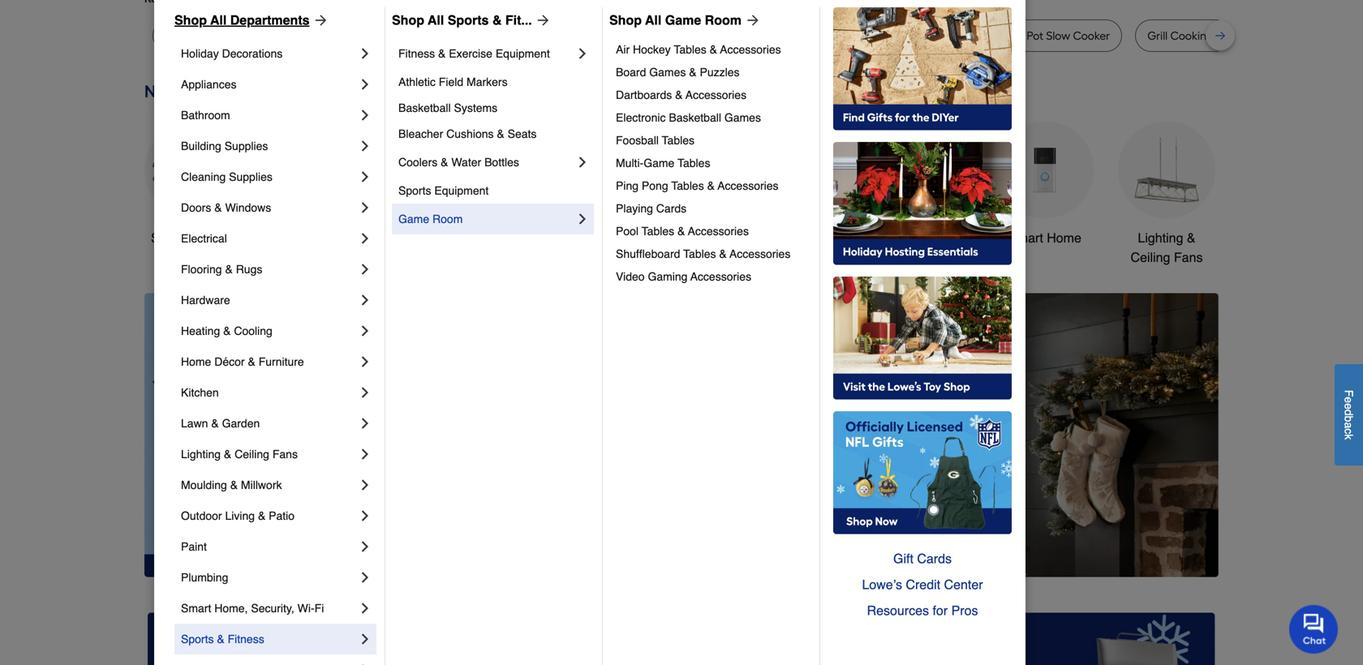 Task type: vqa. For each thing, say whether or not it's contained in the screenshot.
Game Room's chevron right icon
yes



Task type: locate. For each thing, give the bounding box(es) containing it.
1 vertical spatial game
[[644, 157, 675, 170]]

all inside shop all sports & fit... link
[[428, 13, 444, 28]]

all right shop
[[185, 230, 199, 246]]

f e e d b a c k button
[[1335, 364, 1364, 466]]

accessories up playing cards link
[[718, 179, 779, 192]]

new deals every day during 25 days of deals image
[[144, 78, 1219, 105]]

3 cooker from the left
[[1073, 29, 1111, 43]]

all for departments
[[210, 13, 227, 28]]

1 vertical spatial lighting
[[181, 448, 221, 461]]

arrow right image inside shop all game room link
[[742, 12, 761, 28]]

kitchen
[[634, 230, 677, 246], [181, 386, 219, 399]]

appliances
[[181, 78, 237, 91]]

cards up the pool tables & accessories
[[657, 202, 687, 215]]

game down "foosball tables"
[[644, 157, 675, 170]]

pool
[[616, 225, 639, 238]]

chevron right image for smart home, security, wi-fi
[[357, 601, 373, 617]]

0 horizontal spatial basketball
[[399, 101, 451, 114]]

sports & fitness link
[[181, 624, 357, 655]]

supplies up cleaning supplies
[[225, 140, 268, 153]]

1 horizontal spatial games
[[725, 111, 761, 124]]

5 pot from the left
[[1027, 29, 1044, 43]]

up to 30 percent off select grills and accessories. image
[[877, 613, 1216, 666]]

smart for smart home
[[1009, 230, 1044, 246]]

bleacher cushions & seats
[[399, 127, 537, 140]]

0 horizontal spatial arrow right image
[[532, 12, 552, 28]]

all inside shop all departments link
[[210, 13, 227, 28]]

2 crock from the left
[[749, 29, 780, 43]]

pot for crock pot slow cooker
[[1027, 29, 1044, 43]]

tables down electronic basketball games at the top of the page
[[662, 134, 695, 147]]

accessories
[[720, 43, 781, 56], [686, 88, 747, 101], [718, 179, 779, 192], [688, 225, 749, 238], [730, 248, 791, 261], [691, 270, 752, 283]]

3 crock from the left
[[994, 29, 1024, 43]]

air
[[616, 43, 630, 56]]

0 vertical spatial outdoor
[[756, 230, 802, 246]]

2 cooking from the left
[[1171, 29, 1214, 43]]

0 horizontal spatial sports
[[181, 633, 214, 646]]

basketball down dartboards & accessories
[[669, 111, 722, 124]]

0 horizontal spatial shop
[[175, 13, 207, 28]]

all up food
[[645, 13, 662, 28]]

decorations for holiday
[[222, 47, 283, 60]]

1 horizontal spatial crock
[[749, 29, 780, 43]]

chevron right image for cleaning supplies
[[357, 169, 373, 185]]

kitchen up lawn
[[181, 386, 219, 399]]

ping pong tables & accessories link
[[616, 175, 808, 197]]

center
[[944, 578, 983, 593]]

3 pot from the left
[[848, 29, 865, 43]]

bottles
[[485, 156, 519, 169]]

all up triple slow cooker
[[428, 13, 444, 28]]

0 horizontal spatial fitness
[[228, 633, 264, 646]]

1 horizontal spatial room
[[705, 13, 742, 28]]

k
[[1343, 434, 1356, 440]]

0 vertical spatial ceiling
[[1131, 250, 1171, 265]]

cooker
[[192, 29, 229, 43], [411, 29, 448, 43], [1073, 29, 1111, 43]]

0 horizontal spatial bathroom link
[[181, 100, 357, 131]]

sports up exercise
[[448, 13, 489, 28]]

arrow right image inside shop all departments link
[[310, 12, 329, 28]]

building supplies link
[[181, 131, 357, 162]]

arrow right image
[[310, 12, 329, 28], [742, 12, 761, 28]]

bathroom
[[181, 109, 230, 122], [896, 230, 952, 246]]

0 vertical spatial kitchen
[[634, 230, 677, 246]]

crock down departments at left top
[[266, 29, 296, 43]]

0 horizontal spatial equipment
[[435, 184, 489, 197]]

kitchen inside "kitchen faucets" link
[[634, 230, 677, 246]]

all inside shop all game room link
[[645, 13, 662, 28]]

shop up air
[[610, 13, 642, 28]]

lighting inside lighting & ceiling fans
[[1138, 230, 1184, 246]]

coolers
[[399, 156, 438, 169]]

0 vertical spatial lighting
[[1138, 230, 1184, 246]]

rack
[[1311, 29, 1336, 43]]

cooking
[[802, 29, 845, 43], [1171, 29, 1214, 43]]

chevron right image for doors & windows
[[357, 200, 373, 216]]

games down dartboards & accessories link
[[725, 111, 761, 124]]

games
[[650, 66, 686, 79], [725, 111, 761, 124]]

1 pot from the left
[[299, 29, 316, 43]]

chevron right image for coolers & water bottles
[[575, 154, 591, 170]]

crock up board games & puzzles link in the top of the page
[[749, 29, 780, 43]]

basketball
[[399, 101, 451, 114], [669, 111, 722, 124]]

officially licensed n f l gifts. shop now. image
[[834, 412, 1012, 535]]

1 shop from the left
[[175, 13, 207, 28]]

patio
[[269, 510, 295, 523]]

chevron right image for outdoor living & patio
[[357, 508, 373, 524]]

paint link
[[181, 532, 357, 563]]

ping pong tables & accessories
[[616, 179, 779, 192]]

supplies inside 'link'
[[225, 140, 268, 153]]

1 horizontal spatial equipment
[[496, 47, 550, 60]]

crock pot slow cooker
[[994, 29, 1111, 43]]

supplies for building supplies
[[225, 140, 268, 153]]

2 vertical spatial sports
[[181, 633, 214, 646]]

0 horizontal spatial decorations
[[222, 47, 283, 60]]

cushions
[[447, 127, 494, 140]]

0 vertical spatial supplies
[[225, 140, 268, 153]]

countertop
[[544, 29, 604, 43]]

4 pot from the left
[[940, 29, 957, 43]]

1 vertical spatial fans
[[273, 448, 298, 461]]

e up d
[[1343, 397, 1356, 403]]

2 shop from the left
[[392, 13, 425, 28]]

grate
[[1217, 29, 1247, 43]]

0 vertical spatial cards
[[657, 202, 687, 215]]

shop up triple slow cooker
[[392, 13, 425, 28]]

doors & windows
[[181, 201, 271, 214]]

0 horizontal spatial lighting
[[181, 448, 221, 461]]

tools inside outdoor tools & equipment
[[806, 230, 836, 246]]

3 shop from the left
[[610, 13, 642, 28]]

christmas
[[529, 230, 588, 246]]

doors
[[181, 201, 211, 214]]

shuffleboard tables & accessories link
[[616, 243, 808, 265]]

up to 35 percent off select small appliances. image
[[512, 613, 851, 666]]

1 horizontal spatial decorations
[[524, 250, 593, 265]]

fitness down triple slow cooker
[[399, 47, 435, 60]]

crock for crock pot slow cooker
[[994, 29, 1024, 43]]

1 vertical spatial decorations
[[524, 250, 593, 265]]

outdoor down playing cards link
[[756, 230, 802, 246]]

outdoor inside outdoor tools & equipment
[[756, 230, 802, 246]]

1 horizontal spatial arrow right image
[[1189, 435, 1205, 452]]

shop for shop all departments
[[175, 13, 207, 28]]

crock for crock pot cooking pot
[[749, 29, 780, 43]]

&
[[493, 13, 502, 28], [1249, 29, 1257, 43], [710, 43, 718, 56], [438, 47, 446, 60], [689, 66, 697, 79], [675, 88, 683, 101], [497, 127, 505, 140], [441, 156, 448, 169], [707, 179, 715, 192], [214, 201, 222, 214], [678, 225, 685, 238], [840, 230, 848, 246], [1187, 230, 1196, 246], [719, 248, 727, 261], [225, 263, 233, 276], [223, 325, 231, 338], [248, 356, 256, 369], [211, 417, 219, 430], [224, 448, 232, 461], [230, 479, 238, 492], [258, 510, 266, 523], [217, 633, 225, 646]]

sports & fitness
[[181, 633, 264, 646]]

sports for sports equipment
[[399, 184, 431, 197]]

1 horizontal spatial ceiling
[[1131, 250, 1171, 265]]

resources
[[867, 603, 929, 619]]

kitchen faucets link
[[632, 121, 729, 248]]

visit the lowe's toy shop. image
[[834, 277, 1012, 400]]

f e e d b a c k
[[1343, 390, 1356, 440]]

lighting & ceiling fans
[[1131, 230, 1203, 265], [181, 448, 298, 461]]

chevron right image for lighting & ceiling fans
[[357, 446, 373, 463]]

supplies up windows
[[229, 170, 273, 183]]

0 vertical spatial games
[[650, 66, 686, 79]]

arrow right image up air hockey tables & accessories link on the top
[[742, 12, 761, 28]]

1 vertical spatial lighting & ceiling fans
[[181, 448, 298, 461]]

lowe's credit center link
[[834, 572, 1012, 598]]

1 vertical spatial kitchen
[[181, 386, 219, 399]]

triple
[[353, 29, 381, 43]]

0 horizontal spatial cards
[[657, 202, 687, 215]]

resources for pros link
[[834, 598, 1012, 624]]

video gaming accessories
[[616, 270, 752, 283]]

chevron right image for holiday decorations
[[357, 45, 373, 62]]

0 horizontal spatial lighting & ceiling fans
[[181, 448, 298, 461]]

1 horizontal spatial cooking
[[1171, 29, 1214, 43]]

plumbing
[[181, 571, 228, 584]]

chevron right image for lawn & garden
[[357, 416, 373, 432]]

0 horizontal spatial lighting & ceiling fans link
[[181, 439, 357, 470]]

0 vertical spatial decorations
[[222, 47, 283, 60]]

all for deals
[[185, 230, 199, 246]]

1 vertical spatial games
[[725, 111, 761, 124]]

playing cards link
[[616, 197, 808, 220]]

tables up ping pong tables & accessories
[[678, 157, 711, 170]]

chevron right image for kitchen
[[357, 385, 373, 401]]

pong
[[642, 179, 669, 192]]

1 vertical spatial outdoor
[[181, 510, 222, 523]]

2 arrow right image from the left
[[742, 12, 761, 28]]

decorations down shop all departments link
[[222, 47, 283, 60]]

2 horizontal spatial equipment
[[771, 250, 833, 265]]

crock right instant pot
[[994, 29, 1024, 43]]

food
[[641, 29, 667, 43]]

fitness & exercise equipment
[[399, 47, 550, 60]]

decorations
[[222, 47, 283, 60], [524, 250, 593, 265]]

outdoor down moulding
[[181, 510, 222, 523]]

0 horizontal spatial smart
[[181, 602, 211, 615]]

cooker up holiday
[[192, 29, 229, 43]]

1 vertical spatial equipment
[[435, 184, 489, 197]]

chevron right image
[[357, 138, 373, 154], [357, 169, 373, 185], [357, 200, 373, 216], [575, 211, 591, 227], [357, 292, 373, 308], [357, 385, 373, 401], [357, 416, 373, 432], [357, 477, 373, 494], [357, 508, 373, 524], [357, 570, 373, 586]]

chevron right image for plumbing
[[357, 570, 373, 586]]

cooker left grill
[[1073, 29, 1111, 43]]

0 horizontal spatial slow
[[165, 29, 189, 43]]

board games & puzzles
[[616, 66, 740, 79]]

chevron right image for home décor & furniture
[[357, 354, 373, 370]]

shop
[[175, 13, 207, 28], [392, 13, 425, 28], [610, 13, 642, 28]]

recommended searches for you heading
[[144, 0, 1219, 6]]

holiday
[[181, 47, 219, 60]]

sports down 'plumbing'
[[181, 633, 214, 646]]

chevron right image for building supplies
[[357, 138, 373, 154]]

outdoor for outdoor tools & equipment
[[756, 230, 802, 246]]

1 horizontal spatial slow
[[384, 29, 408, 43]]

air hockey tables & accessories link
[[616, 38, 808, 61]]

rugs
[[236, 263, 262, 276]]

cards up credit
[[917, 552, 952, 567]]

flooring
[[181, 263, 222, 276]]

0 horizontal spatial cooker
[[192, 29, 229, 43]]

3 slow from the left
[[1047, 29, 1071, 43]]

d
[[1343, 410, 1356, 416]]

outdoor for outdoor living & patio
[[181, 510, 222, 523]]

chevron right image
[[357, 45, 373, 62], [575, 45, 591, 62], [357, 76, 373, 93], [357, 107, 373, 123], [575, 154, 591, 170], [357, 231, 373, 247], [357, 261, 373, 278], [357, 323, 373, 339], [357, 354, 373, 370], [357, 446, 373, 463], [357, 539, 373, 555], [357, 601, 373, 617], [357, 632, 373, 648], [357, 662, 373, 666]]

sports equipment link
[[399, 178, 591, 204]]

kitchen up shuffleboard
[[634, 230, 677, 246]]

shop up slow cooker
[[175, 13, 207, 28]]

1 horizontal spatial lighting & ceiling fans
[[1131, 230, 1203, 265]]

2 horizontal spatial slow
[[1047, 29, 1071, 43]]

0 vertical spatial arrow right image
[[532, 12, 552, 28]]

1 horizontal spatial home
[[1047, 230, 1082, 246]]

1 horizontal spatial bathroom
[[896, 230, 952, 246]]

faucets
[[681, 230, 727, 246]]

slow cooker
[[165, 29, 229, 43]]

1 horizontal spatial shop
[[392, 13, 425, 28]]

heating
[[181, 325, 220, 338]]

1 vertical spatial ceiling
[[235, 448, 269, 461]]

heating & cooling
[[181, 325, 273, 338]]

fi
[[315, 602, 324, 615]]

1 horizontal spatial cards
[[917, 552, 952, 567]]

chevron right image for game room
[[575, 211, 591, 227]]

e up b
[[1343, 403, 1356, 410]]

1 horizontal spatial lighting & ceiling fans link
[[1119, 121, 1216, 267]]

fitness down smart home, security, wi-fi
[[228, 633, 264, 646]]

1 arrow right image from the left
[[310, 12, 329, 28]]

room down sports equipment
[[433, 213, 463, 226]]

1 horizontal spatial fitness
[[399, 47, 435, 60]]

0 horizontal spatial outdoor
[[181, 510, 222, 523]]

arrow right image for shop all departments
[[310, 12, 329, 28]]

lawn & garden link
[[181, 408, 357, 439]]

1 vertical spatial fitness
[[228, 633, 264, 646]]

1 crock from the left
[[266, 29, 296, 43]]

all inside shop all deals link
[[185, 230, 199, 246]]

1 horizontal spatial arrow right image
[[742, 12, 761, 28]]

1 vertical spatial sports
[[399, 184, 431, 197]]

2 horizontal spatial sports
[[448, 13, 489, 28]]

2 horizontal spatial cooker
[[1073, 29, 1111, 43]]

seats
[[508, 127, 537, 140]]

coolers & water bottles link
[[399, 147, 575, 178]]

room up air hockey tables & accessories link on the top
[[705, 13, 742, 28]]

1 vertical spatial smart
[[181, 602, 211, 615]]

0 horizontal spatial crock
[[266, 29, 296, 43]]

pot
[[299, 29, 316, 43], [782, 29, 799, 43], [848, 29, 865, 43], [940, 29, 957, 43], [1027, 29, 1044, 43]]

arrow right image
[[532, 12, 552, 28], [1189, 435, 1205, 452]]

2 tools from the left
[[806, 230, 836, 246]]

foosball tables link
[[616, 129, 808, 152]]

1 vertical spatial supplies
[[229, 170, 273, 183]]

1 horizontal spatial bathroom link
[[875, 121, 972, 248]]

0 vertical spatial bathroom
[[181, 109, 230, 122]]

home décor & furniture
[[181, 356, 304, 369]]

electrical link
[[181, 223, 357, 254]]

systems
[[454, 101, 498, 114]]

2 horizontal spatial crock
[[994, 29, 1024, 43]]

shop these last-minute gifts. $99 or less. quantities are limited and won't last. image
[[144, 293, 407, 577]]

holiday decorations
[[181, 47, 283, 60]]

instant pot
[[902, 29, 957, 43]]

0 horizontal spatial kitchen
[[181, 386, 219, 399]]

2 cooker from the left
[[411, 29, 448, 43]]

0 horizontal spatial tools
[[422, 230, 452, 246]]

chevron right image for heating & cooling
[[357, 323, 373, 339]]

all for sports
[[428, 13, 444, 28]]

2 pot from the left
[[782, 29, 799, 43]]

2 vertical spatial equipment
[[771, 250, 833, 265]]

a
[[1343, 422, 1356, 429]]

1 horizontal spatial smart
[[1009, 230, 1044, 246]]

get up to 2 free select tools or batteries when you buy 1 with select purchases. image
[[148, 613, 486, 666]]

0 horizontal spatial room
[[433, 213, 463, 226]]

hockey
[[633, 43, 671, 56]]

arrow right image up crock pot
[[310, 12, 329, 28]]

tables right pong
[[672, 179, 704, 192]]

0 horizontal spatial fans
[[273, 448, 298, 461]]

game down sports equipment
[[399, 213, 429, 226]]

0 horizontal spatial arrow right image
[[310, 12, 329, 28]]

1 vertical spatial room
[[433, 213, 463, 226]]

1 horizontal spatial fans
[[1174, 250, 1203, 265]]

home décor & furniture link
[[181, 347, 357, 377]]

1 vertical spatial home
[[181, 356, 211, 369]]

ceiling inside lighting & ceiling fans
[[1131, 250, 1171, 265]]

0 horizontal spatial cooking
[[802, 29, 845, 43]]

basketball up bleacher
[[399, 101, 451, 114]]

game down recommended searches for you heading
[[665, 13, 701, 28]]

cooker down shop all sports & fit...
[[411, 29, 448, 43]]

1 horizontal spatial cooker
[[411, 29, 448, 43]]

sports down coolers
[[399, 184, 431, 197]]

1 horizontal spatial kitchen
[[634, 230, 677, 246]]

c
[[1343, 429, 1356, 434]]

decorations down christmas
[[524, 250, 593, 265]]

games up dartboards & accessories
[[650, 66, 686, 79]]

0 vertical spatial fitness
[[399, 47, 435, 60]]

crock for crock pot
[[266, 29, 296, 43]]

0 vertical spatial equipment
[[496, 47, 550, 60]]

0 vertical spatial room
[[705, 13, 742, 28]]

1 horizontal spatial outdoor
[[756, 230, 802, 246]]

kitchen inside kitchen link
[[181, 386, 219, 399]]

chevron right image for hardware
[[357, 292, 373, 308]]

0 vertical spatial lighting & ceiling fans
[[1131, 230, 1203, 265]]

microwave
[[485, 29, 542, 43]]

2 horizontal spatial shop
[[610, 13, 642, 28]]

bathroom link
[[181, 100, 357, 131], [875, 121, 972, 248]]

food warmer
[[641, 29, 712, 43]]

shop all game room
[[610, 13, 742, 28]]

millwork
[[241, 479, 282, 492]]

1 horizontal spatial tools
[[806, 230, 836, 246]]

0 vertical spatial smart
[[1009, 230, 1044, 246]]

all up slow cooker
[[210, 13, 227, 28]]

crock pot cooking pot
[[749, 29, 865, 43]]

equipment inside outdoor tools & equipment
[[771, 250, 833, 265]]

board
[[616, 66, 646, 79]]



Task type: describe. For each thing, give the bounding box(es) containing it.
triple slow cooker
[[353, 29, 448, 43]]

1 vertical spatial lighting & ceiling fans link
[[181, 439, 357, 470]]

accessories down puzzles
[[686, 88, 747, 101]]

shop all sports & fit... link
[[392, 11, 552, 30]]

scroll to item #2 image
[[782, 548, 821, 555]]

for
[[933, 603, 948, 619]]

electrical
[[181, 232, 227, 245]]

outdoor tools & equipment
[[756, 230, 848, 265]]

cards for playing cards
[[657, 202, 687, 215]]

1 vertical spatial bathroom
[[896, 230, 952, 246]]

0 vertical spatial fans
[[1174, 250, 1203, 265]]

shop
[[151, 230, 181, 246]]

field
[[439, 75, 464, 88]]

playing cards
[[616, 202, 687, 215]]

heating & cooling link
[[181, 316, 357, 347]]

moulding & millwork
[[181, 479, 282, 492]]

shop all deals
[[151, 230, 235, 246]]

cleaning
[[181, 170, 226, 183]]

arrow right image inside shop all sports & fit... link
[[532, 12, 552, 28]]

shop for shop all sports & fit...
[[392, 13, 425, 28]]

video gaming accessories link
[[616, 265, 808, 288]]

0 horizontal spatial ceiling
[[235, 448, 269, 461]]

dartboards & accessories
[[616, 88, 747, 101]]

smart home, security, wi-fi link
[[181, 593, 357, 624]]

fitness & exercise equipment link
[[399, 38, 575, 69]]

lawn
[[181, 417, 208, 430]]

equipment for fitness & exercise equipment
[[496, 47, 550, 60]]

pot for instant pot
[[940, 29, 957, 43]]

accessories up puzzles
[[720, 43, 781, 56]]

kitchen for kitchen
[[181, 386, 219, 399]]

pool tables & accessories link
[[616, 220, 808, 243]]

smart home link
[[997, 121, 1094, 248]]

equipment for outdoor tools & equipment
[[771, 250, 833, 265]]

find gifts for the diyer. image
[[834, 7, 1012, 131]]

scroll to item #5 image
[[902, 548, 941, 555]]

garden
[[222, 417, 260, 430]]

paint
[[181, 541, 207, 554]]

hardware link
[[181, 285, 357, 316]]

cards for gift cards
[[917, 552, 952, 567]]

0 vertical spatial sports
[[448, 13, 489, 28]]

living
[[225, 510, 255, 523]]

ping
[[616, 179, 639, 192]]

electronic basketball games link
[[616, 106, 808, 129]]

1 horizontal spatial basketball
[[669, 111, 722, 124]]

2 vertical spatial game
[[399, 213, 429, 226]]

0 horizontal spatial games
[[650, 66, 686, 79]]

holiday hosting essentials. image
[[834, 142, 1012, 265]]

electronic
[[616, 111, 666, 124]]

tables down faucets
[[684, 248, 716, 261]]

0 vertical spatial game
[[665, 13, 701, 28]]

sports equipment
[[399, 184, 489, 197]]

gift cards
[[894, 552, 952, 567]]

1 cooker from the left
[[192, 29, 229, 43]]

doors & windows link
[[181, 192, 357, 223]]

water
[[452, 156, 481, 169]]

grill cooking grate & warming rack
[[1148, 29, 1336, 43]]

accessories up video gaming accessories link
[[730, 248, 791, 261]]

cleaning supplies link
[[181, 162, 357, 192]]

chevron right image for moulding & millwork
[[357, 477, 373, 494]]

basketball systems link
[[399, 95, 591, 121]]

1 cooking from the left
[[802, 29, 845, 43]]

1 vertical spatial arrow right image
[[1189, 435, 1205, 452]]

shop all deals link
[[144, 121, 242, 248]]

deals
[[202, 230, 235, 246]]

board games & puzzles link
[[616, 61, 808, 84]]

moulding & millwork link
[[181, 470, 357, 501]]

outdoor tools & equipment link
[[753, 121, 851, 267]]

75 percent off all artificial christmas trees, holiday lights and more. image
[[433, 293, 1219, 577]]

christmas decorations
[[524, 230, 593, 265]]

sports for sports & fitness
[[181, 633, 214, 646]]

coolers & water bottles
[[399, 156, 519, 169]]

0 vertical spatial home
[[1047, 230, 1082, 246]]

fit...
[[506, 13, 532, 28]]

flooring & rugs link
[[181, 254, 357, 285]]

gift
[[894, 552, 914, 567]]

tables down warmer
[[674, 43, 707, 56]]

smart for smart home, security, wi-fi
[[181, 602, 211, 615]]

0 horizontal spatial bathroom
[[181, 109, 230, 122]]

bleacher
[[399, 127, 443, 140]]

0 vertical spatial lighting & ceiling fans link
[[1119, 121, 1216, 267]]

security,
[[251, 602, 294, 615]]

shop all departments
[[175, 13, 310, 28]]

shuffleboard
[[616, 248, 681, 261]]

supplies for cleaning supplies
[[229, 170, 273, 183]]

chevron right image for flooring & rugs
[[357, 261, 373, 278]]

tables down playing cards
[[642, 225, 675, 238]]

1 tools from the left
[[422, 230, 452, 246]]

hardware
[[181, 294, 230, 307]]

grill
[[1148, 29, 1168, 43]]

athletic
[[399, 75, 436, 88]]

2 slow from the left
[[384, 29, 408, 43]]

decorations for christmas
[[524, 250, 593, 265]]

shop all game room link
[[610, 11, 761, 30]]

& inside outdoor tools & equipment
[[840, 230, 848, 246]]

building supplies
[[181, 140, 268, 153]]

chevron right image for sports & fitness
[[357, 632, 373, 648]]

accessories down shuffleboard tables & accessories link on the top of page
[[691, 270, 752, 283]]

departments
[[230, 13, 310, 28]]

2 e from the top
[[1343, 403, 1356, 410]]

puzzles
[[700, 66, 740, 79]]

cooling
[[234, 325, 273, 338]]

lawn & garden
[[181, 417, 260, 430]]

shop for shop all game room
[[610, 13, 642, 28]]

0 horizontal spatial home
[[181, 356, 211, 369]]

chevron right image for fitness & exercise equipment
[[575, 45, 591, 62]]

pot for crock pot
[[299, 29, 316, 43]]

1 e from the top
[[1343, 397, 1356, 403]]

dartboards & accessories link
[[616, 84, 808, 106]]

chevron right image for appliances
[[357, 76, 373, 93]]

athletic field markers link
[[399, 69, 591, 95]]

foosball
[[616, 134, 659, 147]]

basketball systems
[[399, 101, 498, 114]]

accessories up shuffleboard tables & accessories link on the top of page
[[688, 225, 749, 238]]

windows
[[225, 201, 271, 214]]

scroll to item #4 element
[[860, 547, 902, 556]]

1 slow from the left
[[165, 29, 189, 43]]

dartboards
[[616, 88, 672, 101]]

chat invite button image
[[1290, 605, 1339, 654]]

home,
[[214, 602, 248, 615]]

kitchen for kitchen faucets
[[634, 230, 677, 246]]

appliances link
[[181, 69, 357, 100]]

pot for crock pot cooking pot
[[782, 29, 799, 43]]

chevron right image for paint
[[357, 539, 373, 555]]

chevron right image for electrical
[[357, 231, 373, 247]]

f
[[1343, 390, 1356, 397]]

credit
[[906, 578, 941, 593]]

game room link
[[399, 204, 575, 235]]

game room
[[399, 213, 463, 226]]

playing
[[616, 202, 653, 215]]

gift cards link
[[834, 546, 1012, 572]]

all for game
[[645, 13, 662, 28]]

video
[[616, 270, 645, 283]]

arrow right image for shop all game room
[[742, 12, 761, 28]]

gaming
[[648, 270, 688, 283]]

lowe's
[[862, 578, 903, 593]]

moulding
[[181, 479, 227, 492]]

kitchen link
[[181, 377, 357, 408]]

pool tables & accessories
[[616, 225, 749, 238]]

chevron right image for bathroom
[[357, 107, 373, 123]]



